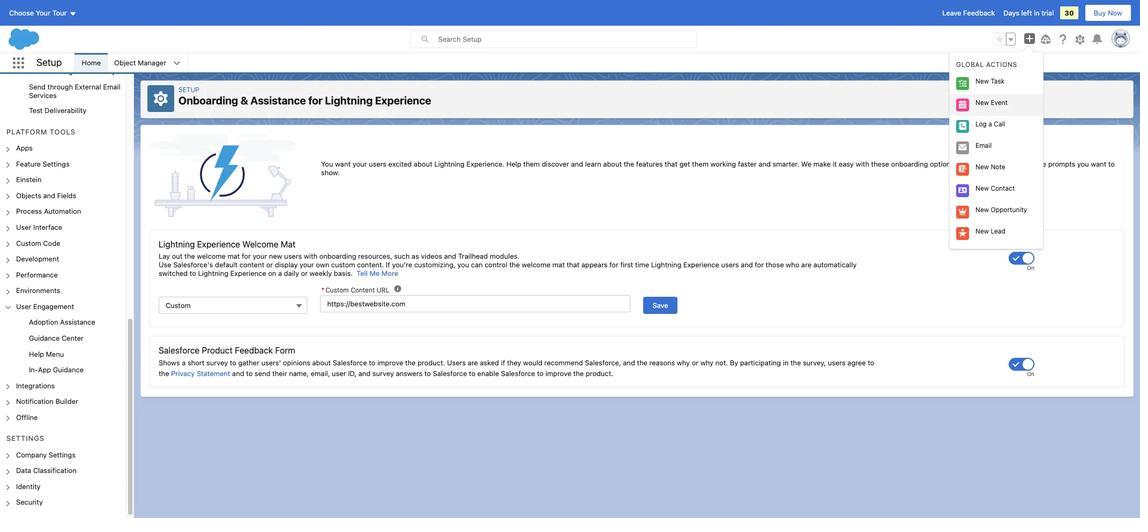 Task type: locate. For each thing, give the bounding box(es) containing it.
assistance right &
[[251, 94, 306, 107]]

user inside tree item
[[16, 302, 31, 311]]

and right salesforce,
[[623, 359, 635, 367]]

2 user from the top
[[16, 302, 31, 311]]

0 vertical spatial email
[[103, 83, 120, 91]]

with right easy
[[856, 160, 870, 168]]

the left features
[[624, 160, 634, 168]]

0 vertical spatial in
[[1034, 9, 1040, 17]]

0 vertical spatial feedback
[[964, 9, 995, 17]]

onboarding up basis.
[[319, 252, 356, 261]]

0 horizontal spatial improve
[[377, 359, 403, 367]]

new left event
[[976, 99, 989, 107]]

settings for feature settings
[[43, 160, 70, 168]]

0 horizontal spatial with
[[304, 252, 318, 261]]

send through external email services link
[[29, 83, 126, 100]]

1 horizontal spatial why
[[701, 359, 714, 367]]

new note link
[[950, 159, 1043, 180]]

0 vertical spatial setup
[[36, 57, 62, 68]]

1 horizontal spatial assistance
[[251, 94, 306, 107]]

custom inside "button"
[[166, 301, 191, 310]]

2 horizontal spatial your
[[353, 160, 367, 168]]

development link
[[16, 255, 59, 264]]

you right "prompts" on the right of page
[[1078, 160, 1089, 168]]

1 user from the top
[[16, 223, 31, 232]]

your
[[353, 160, 367, 168], [253, 252, 267, 261], [300, 261, 314, 269]]

why left the not.
[[701, 359, 714, 367]]

a right on
[[278, 269, 282, 278]]

and left learn
[[571, 160, 583, 168]]

to inside 'you want your users excited about lightning experience. help them discover and learn about the features that get them working faster and smarter. we make it easy with these onboarding options. go all in, or choose just the prompts you want to show.'
[[1109, 160, 1115, 168]]

salesforce up id,
[[333, 359, 367, 367]]

product. down salesforce,
[[586, 369, 613, 378]]

email up in,
[[976, 141, 992, 149]]

new for new lead
[[976, 227, 989, 235]]

0 horizontal spatial you
[[458, 261, 469, 269]]

notification builder
[[16, 397, 78, 406]]

home
[[82, 58, 101, 67]]

offline link
[[16, 413, 38, 423]]

data classification
[[16, 467, 77, 475]]

user down environments link
[[16, 302, 31, 311]]

the down shows
[[159, 369, 169, 378]]

1 them from the left
[[523, 160, 540, 168]]

0 vertical spatial user
[[16, 223, 31, 232]]

want right 'you'
[[335, 160, 351, 168]]

that inside 'you want your users excited about lightning experience. help them discover and learn about the features that get them working faster and smarter. we make it easy with these onboarding options. go all in, or choose just the prompts you want to show.'
[[665, 160, 678, 168]]

1 vertical spatial feedback
[[235, 346, 273, 356]]

new left note
[[976, 163, 989, 171]]

assistance inside setup onboarding & assistance for lightning experience
[[251, 94, 306, 107]]

all
[[970, 160, 977, 168]]

on for salesforce product feedback form
[[1027, 371, 1035, 378]]

survey up statement
[[206, 359, 228, 367]]

mat left appears on the bottom right of the page
[[553, 261, 565, 269]]

1 vertical spatial onboarding
[[319, 252, 356, 261]]

1 horizontal spatial setup
[[179, 86, 199, 94]]

help menu
[[29, 350, 64, 358]]

send
[[29, 83, 46, 91]]

you inside 'you want your users excited about lightning experience. help them discover and learn about the features that get them working faster and smarter. we make it easy with these onboarding options. go all in, or choose just the prompts you want to show.'
[[1078, 160, 1089, 168]]

2 vertical spatial settings
[[49, 451, 76, 459]]

environments link
[[16, 286, 60, 296]]

1 horizontal spatial mat
[[553, 261, 565, 269]]

to right switched
[[190, 269, 196, 278]]

your inside use salesforce's default content or display your own custom content. if you're customizing,             you can control the welcome mat that appears for first time lightning experience users and for those who are             automatically switched to lightning experience on a daily or weekly basis.
[[300, 261, 314, 269]]

and up process automation
[[43, 191, 55, 200]]

1 why from the left
[[677, 359, 690, 367]]

settings up company
[[6, 435, 45, 443]]

0 horizontal spatial that
[[567, 261, 580, 269]]

2 horizontal spatial a
[[989, 120, 992, 128]]

0 vertical spatial settings
[[43, 160, 70, 168]]

and left the sync
[[93, 67, 105, 75]]

experience inside setup onboarding & assistance for lightning experience
[[375, 94, 431, 107]]

a inside shows a short survey to gather users' opinions about salesforce to improve the product. users are asked if they would recommend salesforce, and the reasons why or why not. by participating in the survey, users agree to the
[[182, 359, 186, 367]]

new for new contact
[[976, 184, 989, 192]]

notification builder link
[[16, 397, 78, 407]]

0 vertical spatial on
[[1027, 265, 1035, 271]]

1 vertical spatial in
[[783, 359, 789, 367]]

the up answers
[[405, 359, 416, 367]]

new note
[[976, 163, 1006, 171]]

https:// url field
[[320, 296, 631, 313]]

tell me more link
[[357, 269, 398, 278]]

welcome
[[243, 240, 279, 249]]

performance link
[[16, 271, 58, 280]]

users left agree
[[828, 359, 846, 367]]

setup for setup
[[36, 57, 62, 68]]

1 vertical spatial are
[[468, 359, 478, 367]]

it
[[833, 160, 837, 168]]

2 vertical spatial custom
[[166, 301, 191, 310]]

new opportunity
[[976, 206, 1028, 214]]

object manager
[[114, 58, 166, 67]]

a inside use salesforce's default content or display your own custom content. if you're customizing,             you can control the welcome mat that appears for first time lightning experience users and for those who are             automatically switched to lightning experience on a daily or weekly basis.
[[278, 269, 282, 278]]

about right the excited
[[414, 160, 433, 168]]

custom code link
[[16, 239, 60, 248]]

are right who
[[802, 261, 812, 269]]

* custom content url
[[321, 286, 389, 295]]

lightning inside 'you want your users excited about lightning experience. help them discover and learn about the features that get them working faster and smarter. we make it easy with these onboarding options. go all in, or choose just the prompts you want to show.'
[[434, 160, 465, 168]]

your inside 'you want your users excited about lightning experience. help them discover and learn about the features that get them working faster and smarter. we make it easy with these onboarding options. go all in, or choose just the prompts you want to show.'
[[353, 160, 367, 168]]

settings for company settings
[[49, 451, 76, 459]]

users'
[[261, 359, 281, 367]]

or inside 'you want your users excited about lightning experience. help them discover and learn about the features that get them working faster and smarter. we make it easy with these onboarding options. go all in, or choose just the prompts you want to show.'
[[988, 160, 995, 168]]

1 vertical spatial setup
[[179, 86, 199, 94]]

users left those
[[721, 261, 739, 269]]

the right just
[[1036, 160, 1047, 168]]

you want your users excited about lightning experience. help them discover and learn about the features that get them working faster and smarter. we make it easy with these onboarding options. go all in, or choose just the prompts you want to show.
[[321, 160, 1115, 177]]

group
[[0, 0, 126, 119], [994, 33, 1016, 46], [0, 315, 126, 378]]

1 horizontal spatial with
[[856, 160, 870, 168]]

experience.
[[467, 160, 505, 168]]

users left the excited
[[369, 160, 387, 168]]

or left the not.
[[692, 359, 699, 367]]

0 horizontal spatial setup
[[36, 57, 62, 68]]

2 vertical spatial a
[[182, 359, 186, 367]]

users
[[369, 160, 387, 168], [284, 252, 302, 261], [721, 261, 739, 269], [828, 359, 846, 367]]

setup up through
[[36, 57, 62, 68]]

menu
[[950, 56, 1043, 244]]

on for lightning experience welcome mat
[[1027, 265, 1035, 271]]

welcome down lightning experience welcome mat
[[197, 252, 226, 261]]

on
[[1027, 265, 1035, 271], [1027, 371, 1035, 378]]

1 vertical spatial on
[[1027, 371, 1035, 378]]

your left own
[[300, 261, 314, 269]]

1 vertical spatial email
[[976, 141, 992, 149]]

new up new lead
[[976, 206, 989, 214]]

improve up privacy statement and to send their name, email, user id, and survey answers to salesforce to enable salesforce to improve the product.
[[377, 359, 403, 367]]

agree
[[848, 359, 866, 367]]

1 horizontal spatial want
[[1091, 160, 1107, 168]]

learn
[[585, 160, 602, 168]]

users inside 'you want your users excited about lightning experience. help them discover and learn about the features that get them working faster and smarter. we make it easy with these onboarding options. go all in, or choose just the prompts you want to show.'
[[369, 160, 387, 168]]

help up in-
[[29, 350, 44, 358]]

0 vertical spatial assistance
[[251, 94, 306, 107]]

to inside use salesforce's default content or display your own custom content. if you're customizing,             you can control the welcome mat that appears for first time lightning experience users and for those who are             automatically switched to lightning experience on a daily or weekly basis.
[[190, 269, 196, 278]]

0 vertical spatial improve
[[377, 359, 403, 367]]

settings right feature
[[43, 160, 70, 168]]

setup onboarding & assistance for lightning experience
[[179, 86, 431, 107]]

send through external email services
[[29, 83, 120, 100]]

for inside setup onboarding & assistance for lightning experience
[[308, 94, 323, 107]]

why right reasons in the bottom of the page
[[677, 359, 690, 367]]

1 horizontal spatial your
[[300, 261, 314, 269]]

your down welcome
[[253, 252, 267, 261]]

welcome right modules.
[[522, 261, 551, 269]]

1 vertical spatial that
[[567, 261, 580, 269]]

new for new note
[[976, 163, 989, 171]]

1 vertical spatial you
[[458, 261, 469, 269]]

salesforce down users
[[433, 369, 467, 378]]

custom up development
[[16, 239, 41, 247]]

salesforce
[[159, 346, 200, 356], [333, 359, 367, 367], [433, 369, 467, 378], [501, 369, 535, 378]]

user
[[16, 223, 31, 232], [16, 302, 31, 311]]

user for user engagement
[[16, 302, 31, 311]]

test
[[29, 106, 43, 115]]

settings up classification
[[49, 451, 76, 459]]

0 vertical spatial that
[[665, 160, 678, 168]]

0 vertical spatial onboarding
[[891, 160, 928, 168]]

reasons
[[650, 359, 675, 367]]

1 vertical spatial assistance
[[60, 318, 95, 327]]

guidance down "menu"
[[53, 366, 84, 374]]

a up privacy
[[182, 359, 186, 367]]

company settings link
[[16, 451, 76, 460]]

want right "prompts" on the right of page
[[1091, 160, 1107, 168]]

0 horizontal spatial welcome
[[197, 252, 226, 261]]

setup up onboarding
[[179, 86, 199, 94]]

0 horizontal spatial feedback
[[235, 346, 273, 356]]

0 vertical spatial with
[[856, 160, 870, 168]]

help
[[507, 160, 522, 168], [29, 350, 44, 358]]

mat down lightning experience welcome mat
[[228, 252, 240, 261]]

you
[[1078, 160, 1089, 168], [458, 261, 469, 269]]

0 horizontal spatial a
[[182, 359, 186, 367]]

them left discover
[[523, 160, 540, 168]]

guidance down the adoption
[[29, 334, 60, 343]]

that left appears on the bottom right of the page
[[567, 261, 580, 269]]

1 horizontal spatial a
[[278, 269, 282, 278]]

with up weekly
[[304, 252, 318, 261]]

appears
[[582, 261, 608, 269]]

product. up answers
[[418, 359, 445, 367]]

custom for custom
[[166, 301, 191, 310]]

2 on from the top
[[1027, 371, 1035, 378]]

to right answers
[[425, 369, 431, 378]]

you left can
[[458, 261, 469, 269]]

to down the salesforce product feedback form
[[230, 359, 236, 367]]

custom down switched
[[166, 301, 191, 310]]

0 vertical spatial survey
[[206, 359, 228, 367]]

global actions
[[957, 60, 1018, 69]]

0 vertical spatial help
[[507, 160, 522, 168]]

choose
[[9, 9, 34, 17]]

your for custom
[[300, 261, 314, 269]]

not.
[[716, 359, 728, 367]]

group containing outlook integration and sync
[[0, 0, 126, 119]]

1 horizontal spatial onboarding
[[891, 160, 928, 168]]

1 horizontal spatial you
[[1078, 160, 1089, 168]]

welcome
[[197, 252, 226, 261], [522, 261, 551, 269]]

new left 'task'
[[976, 77, 989, 85]]

control
[[485, 261, 508, 269]]

in inside shows a short survey to gather users' opinions about salesforce to improve the product. users are asked if they would recommend salesforce, and the reasons why or why not. by participating in the survey, users agree to the
[[783, 359, 789, 367]]

display
[[275, 261, 298, 269]]

assistance
[[251, 94, 306, 107], [60, 318, 95, 327]]

about up email,
[[312, 359, 331, 367]]

0 horizontal spatial them
[[523, 160, 540, 168]]

custom right *
[[326, 286, 349, 295]]

0 vertical spatial you
[[1078, 160, 1089, 168]]

such
[[394, 252, 410, 261]]

leave feedback link
[[943, 9, 995, 17]]

and inside shows a short survey to gather users' opinions about salesforce to improve the product. users are asked if they would recommend salesforce, and the reasons why or why not. by participating in the survey, users agree to the
[[623, 359, 635, 367]]

basis.
[[334, 269, 353, 278]]

1 vertical spatial with
[[304, 252, 318, 261]]

feedback right leave
[[964, 9, 995, 17]]

switched
[[159, 269, 188, 278]]

setup inside setup onboarding & assistance for lightning experience
[[179, 86, 199, 94]]

they
[[507, 359, 521, 367]]

help right experience.
[[507, 160, 522, 168]]

email down the sync
[[103, 83, 120, 91]]

1 horizontal spatial in
[[1034, 9, 1040, 17]]

1 horizontal spatial custom
[[166, 301, 191, 310]]

group containing adoption assistance
[[0, 315, 126, 378]]

1 horizontal spatial product.
[[586, 369, 613, 378]]

1 new from the top
[[976, 77, 989, 85]]

or right daily
[[301, 269, 308, 278]]

6 new from the top
[[976, 227, 989, 235]]

0 horizontal spatial custom
[[16, 239, 41, 247]]

setup
[[36, 57, 62, 68], [179, 86, 199, 94]]

2 new from the top
[[976, 99, 989, 107]]

choose your tour
[[9, 9, 67, 17]]

assistance inside the user engagement tree item
[[60, 318, 95, 327]]

1 horizontal spatial them
[[692, 160, 709, 168]]

customizing,
[[414, 261, 456, 269]]

them right 'get'
[[692, 160, 709, 168]]

data
[[16, 467, 31, 475]]

about inside shows a short survey to gather users' opinions about salesforce to improve the product. users are asked if they would recommend salesforce, and the reasons why or why not. by participating in the survey, users agree to the
[[312, 359, 331, 367]]

the down recommend
[[574, 369, 584, 378]]

in-app guidance
[[29, 366, 84, 374]]

for
[[308, 94, 323, 107], [242, 252, 251, 261], [610, 261, 619, 269], [755, 261, 764, 269]]

1 vertical spatial help
[[29, 350, 44, 358]]

email inside the send through external email services
[[103, 83, 120, 91]]

2 horizontal spatial custom
[[326, 286, 349, 295]]

0 horizontal spatial your
[[253, 252, 267, 261]]

0 horizontal spatial assistance
[[60, 318, 95, 327]]

that left 'get'
[[665, 160, 678, 168]]

content
[[240, 261, 264, 269]]

1 horizontal spatial feedback
[[964, 9, 995, 17]]

a for call
[[989, 120, 992, 128]]

mat inside use salesforce's default content or display your own custom content. if you're customizing,             you can control the welcome mat that appears for first time lightning experience users and for those who are             automatically switched to lightning experience on a daily or weekly basis.
[[553, 261, 565, 269]]

the inside use salesforce's default content or display your own custom content. if you're customizing,             you can control the welcome mat that appears for first time lightning experience users and for those who are             automatically switched to lightning experience on a daily or weekly basis.
[[510, 261, 520, 269]]

about right learn
[[603, 160, 622, 168]]

that
[[665, 160, 678, 168], [567, 261, 580, 269]]

survey left answers
[[373, 369, 394, 378]]

your right show.
[[353, 160, 367, 168]]

daily
[[284, 269, 299, 278]]

0 horizontal spatial about
[[312, 359, 331, 367]]

0 horizontal spatial survey
[[206, 359, 228, 367]]

privacy statement and to send their name, email, user id, and survey answers to salesforce to enable salesforce to improve the product.
[[171, 369, 613, 378]]

user down process
[[16, 223, 31, 232]]

tools
[[50, 128, 76, 136]]

and down the gather
[[232, 369, 244, 378]]

1 horizontal spatial are
[[802, 261, 812, 269]]

trial
[[1042, 9, 1054, 17]]

fields
[[57, 191, 76, 200]]

0 vertical spatial custom
[[16, 239, 41, 247]]

deliverability
[[45, 106, 86, 115]]

in right left
[[1034, 9, 1040, 17]]

0 horizontal spatial email
[[103, 83, 120, 91]]

onboarding right these
[[891, 160, 928, 168]]

smarter.
[[773, 160, 800, 168]]

0 vertical spatial a
[[989, 120, 992, 128]]

app
[[38, 366, 51, 374]]

or right in,
[[988, 160, 995, 168]]

1 vertical spatial product.
[[586, 369, 613, 378]]

1 vertical spatial survey
[[373, 369, 394, 378]]

1 horizontal spatial email
[[976, 141, 992, 149]]

0 horizontal spatial are
[[468, 359, 478, 367]]

feedback up the gather
[[235, 346, 273, 356]]

engagement
[[33, 302, 74, 311]]

email,
[[311, 369, 330, 378]]

1 horizontal spatial welcome
[[522, 261, 551, 269]]

0 horizontal spatial product.
[[418, 359, 445, 367]]

are right users
[[468, 359, 478, 367]]

1 horizontal spatial that
[[665, 160, 678, 168]]

to down would
[[537, 369, 544, 378]]

1 vertical spatial improve
[[546, 369, 572, 378]]

1 horizontal spatial help
[[507, 160, 522, 168]]

guidance center link
[[29, 334, 84, 343]]

choose your tour button
[[9, 4, 77, 21]]

new inside 'link'
[[976, 206, 989, 214]]

about
[[414, 160, 433, 168], [603, 160, 622, 168], [312, 359, 331, 367]]

1 horizontal spatial survey
[[373, 369, 394, 378]]

the right control at the bottom of page
[[510, 261, 520, 269]]

save
[[653, 301, 668, 310]]

1 vertical spatial a
[[278, 269, 282, 278]]

can
[[471, 261, 483, 269]]

the
[[624, 160, 634, 168], [1036, 160, 1047, 168], [184, 252, 195, 261], [510, 261, 520, 269], [405, 359, 416, 367], [637, 359, 648, 367], [791, 359, 801, 367], [159, 369, 169, 378], [574, 369, 584, 378]]

that inside use salesforce's default content or display your own custom content. if you're customizing,             you can control the welcome mat that appears for first time lightning experience users and for those who are             automatically switched to lightning experience on a daily or weekly basis.
[[567, 261, 580, 269]]

salesforce up shows
[[159, 346, 200, 356]]

setup for setup onboarding & assistance for lightning experience
[[179, 86, 199, 94]]

get
[[680, 160, 690, 168]]

0 vertical spatial product.
[[418, 359, 445, 367]]

lightning inside setup onboarding & assistance for lightning experience
[[325, 94, 373, 107]]

1 vertical spatial custom
[[326, 286, 349, 295]]

assistance up center
[[60, 318, 95, 327]]

4 new from the top
[[976, 184, 989, 192]]

0 horizontal spatial in
[[783, 359, 789, 367]]

0 horizontal spatial why
[[677, 359, 690, 367]]

0 vertical spatial are
[[802, 261, 812, 269]]

buy
[[1094, 9, 1106, 17]]

1 want from the left
[[335, 160, 351, 168]]

prompts
[[1049, 160, 1076, 168]]

lead
[[991, 227, 1006, 235]]

menu
[[46, 350, 64, 358]]

improve down recommend
[[546, 369, 572, 378]]

Search Setup text field
[[438, 31, 697, 48]]

1 on from the top
[[1027, 265, 1035, 271]]

name,
[[289, 369, 309, 378]]

new for new task
[[976, 77, 989, 85]]

lightning experience welcome mat
[[159, 240, 296, 249]]

to
[[1109, 160, 1115, 168], [190, 269, 196, 278], [230, 359, 236, 367], [369, 359, 376, 367], [868, 359, 875, 367], [246, 369, 253, 378], [425, 369, 431, 378], [469, 369, 476, 378], [537, 369, 544, 378]]

opportunity
[[991, 206, 1028, 214]]

you inside use salesforce's default content or display your own custom content. if you're customizing,             you can control the welcome mat that appears for first time lightning experience users and for those who are             automatically switched to lightning experience on a daily or weekly basis.
[[458, 261, 469, 269]]

1 vertical spatial user
[[16, 302, 31, 311]]

0 horizontal spatial help
[[29, 350, 44, 358]]

in right participating
[[783, 359, 789, 367]]

new left the lead in the right top of the page
[[976, 227, 989, 235]]

to right "prompts" on the right of page
[[1109, 160, 1115, 168]]

new left contact
[[976, 184, 989, 192]]

0 horizontal spatial want
[[335, 160, 351, 168]]

Choose custom or default welcome mat content., Custom button
[[159, 297, 308, 314]]

you're
[[392, 261, 412, 269]]

integration
[[56, 67, 91, 75]]

3 new from the top
[[976, 163, 989, 171]]

5 new from the top
[[976, 206, 989, 214]]

users inside shows a short survey to gather users' opinions about salesforce to improve the product. users are asked if they would recommend salesforce, and the reasons why or why not. by participating in the survey, users agree to the
[[828, 359, 846, 367]]



Task type: describe. For each thing, give the bounding box(es) containing it.
user interface
[[16, 223, 62, 232]]

1 horizontal spatial improve
[[546, 369, 572, 378]]

new event
[[976, 99, 1008, 107]]

videos
[[421, 252, 442, 261]]

privacy
[[171, 369, 195, 378]]

new for new opportunity
[[976, 206, 989, 214]]

to left enable
[[469, 369, 476, 378]]

answers
[[396, 369, 423, 378]]

builder
[[55, 397, 78, 406]]

custom for custom code
[[16, 239, 41, 247]]

new event link
[[950, 94, 1043, 116]]

contact
[[991, 184, 1015, 192]]

who
[[786, 261, 800, 269]]

lay out the welcome mat for your new users with onboarding resources, such as videos and             trailhead modules.
[[159, 252, 520, 261]]

shows
[[159, 359, 180, 367]]

days
[[1004, 9, 1020, 17]]

user engagement
[[16, 302, 74, 311]]

salesforce down they
[[501, 369, 535, 378]]

by
[[730, 359, 738, 367]]

tell
[[357, 269, 368, 278]]

your for users
[[253, 252, 267, 261]]

2 horizontal spatial about
[[603, 160, 622, 168]]

survey inside shows a short survey to gather users' opinions about salesforce to improve the product. users are asked if they would recommend salesforce, and the reasons why or why not. by participating in the survey, users agree to the
[[206, 359, 228, 367]]

identity link
[[16, 483, 41, 492]]

feature
[[16, 160, 41, 168]]

adoption
[[29, 318, 58, 327]]

apps link
[[16, 144, 33, 153]]

and right id,
[[359, 369, 371, 378]]

and right videos
[[444, 252, 456, 261]]

data classification link
[[16, 467, 77, 476]]

0 vertical spatial guidance
[[29, 334, 60, 343]]

time
[[635, 261, 649, 269]]

shows a short survey to gather users' opinions about salesforce to improve the product. users are asked if they would recommend salesforce, and the reasons why or why not. by participating in the survey, users agree to the
[[159, 359, 875, 378]]

user for user interface
[[16, 223, 31, 232]]

center
[[62, 334, 84, 343]]

user
[[332, 369, 346, 378]]

users down 'mat'
[[284, 252, 302, 261]]

security
[[16, 498, 43, 507]]

on
[[268, 269, 276, 278]]

new opportunity link
[[950, 202, 1043, 223]]

custom code
[[16, 239, 60, 247]]

save button
[[644, 297, 678, 314]]

outlook integration and sync
[[29, 67, 123, 75]]

show.
[[321, 168, 340, 177]]

resources,
[[358, 252, 392, 261]]

survey,
[[803, 359, 826, 367]]

feature settings
[[16, 160, 70, 168]]

recommend
[[545, 359, 583, 367]]

new task link
[[950, 73, 1043, 94]]

with inside 'you want your users excited about lightning experience. help them discover and learn about the features that get them working faster and smarter. we make it easy with these onboarding options. go all in, or choose just the prompts you want to show.'
[[856, 160, 870, 168]]

and inside group
[[93, 67, 105, 75]]

development
[[16, 255, 59, 263]]

to up privacy statement and to send their name, email, user id, and survey answers to salesforce to enable salesforce to improve the product.
[[369, 359, 376, 367]]

or left the display
[[266, 261, 273, 269]]

me
[[370, 269, 380, 278]]

security link
[[16, 498, 43, 508]]

2 want from the left
[[1091, 160, 1107, 168]]

form
[[275, 346, 295, 356]]

the left reasons in the bottom of the page
[[637, 359, 648, 367]]

mat
[[281, 240, 296, 249]]

new contact
[[976, 184, 1015, 192]]

interface
[[33, 223, 62, 232]]

modules.
[[490, 252, 520, 261]]

&
[[241, 94, 248, 107]]

welcome inside use salesforce's default content or display your own custom content. if you're customizing,             you can control the welcome mat that appears for first time lightning experience users and for those who are             automatically switched to lightning experience on a daily or weekly basis.
[[522, 261, 551, 269]]

easy
[[839, 160, 854, 168]]

the right out
[[184, 252, 195, 261]]

1 vertical spatial guidance
[[53, 366, 84, 374]]

30
[[1065, 9, 1074, 17]]

user engagement tree item
[[0, 299, 126, 378]]

content
[[351, 286, 375, 295]]

einstein
[[16, 175, 42, 184]]

leave feedback
[[943, 9, 995, 17]]

days left in trial
[[1004, 9, 1054, 17]]

and inside use salesforce's default content or display your own custom content. if you're customizing,             you can control the welcome mat that appears for first time lightning experience users and for those who are             automatically switched to lightning experience on a daily or weekly basis.
[[741, 261, 753, 269]]

short
[[188, 359, 205, 367]]

are inside use salesforce's default content or display your own custom content. if you're customizing,             you can control the welcome mat that appears for first time lightning experience users and for those who are             automatically switched to lightning experience on a daily or weekly basis.
[[802, 261, 812, 269]]

new task
[[976, 77, 1005, 85]]

identity
[[16, 483, 41, 491]]

apps
[[16, 144, 33, 152]]

help inside 'you want your users excited about lightning experience. help them discover and learn about the features that get them working faster and smarter. we make it easy with these onboarding options. go all in, or choose just the prompts you want to show.'
[[507, 160, 522, 168]]

out
[[172, 252, 183, 261]]

weekly
[[310, 269, 332, 278]]

choose
[[997, 160, 1021, 168]]

feature settings link
[[16, 160, 70, 169]]

integrations link
[[16, 382, 55, 391]]

the left survey,
[[791, 359, 801, 367]]

test deliverability
[[29, 106, 86, 115]]

custom
[[331, 261, 355, 269]]

salesforce's
[[173, 261, 213, 269]]

as
[[412, 252, 419, 261]]

new for new event
[[976, 99, 989, 107]]

user interface link
[[16, 223, 62, 232]]

and right faster
[[759, 160, 771, 168]]

discover
[[542, 160, 569, 168]]

through
[[47, 83, 73, 91]]

services
[[29, 91, 57, 100]]

einstein link
[[16, 175, 42, 185]]

help inside group
[[29, 350, 44, 358]]

a for short
[[182, 359, 186, 367]]

own
[[316, 261, 329, 269]]

improve inside shows a short survey to gather users' opinions about salesforce to improve the product. users are asked if they would recommend salesforce, and the reasons why or why not. by participating in the survey, users agree to the
[[377, 359, 403, 367]]

salesforce inside shows a short survey to gather users' opinions about salesforce to improve the product. users are asked if they would recommend salesforce, and the reasons why or why not. by participating in the survey, users agree to the
[[333, 359, 367, 367]]

performance
[[16, 271, 58, 279]]

these
[[872, 160, 890, 168]]

are inside shows a short survey to gather users' opinions about salesforce to improve the product. users are asked if they would recommend salesforce, and the reasons why or why not. by participating in the survey, users agree to the
[[468, 359, 478, 367]]

code
[[43, 239, 60, 247]]

users inside use salesforce's default content or display your own custom content. if you're customizing,             you can control the welcome mat that appears for first time lightning experience users and for those who are             automatically switched to lightning experience on a daily or weekly basis.
[[721, 261, 739, 269]]

log a call
[[976, 120, 1006, 128]]

menu containing global actions
[[950, 56, 1043, 244]]

sync
[[107, 67, 123, 75]]

2 them from the left
[[692, 160, 709, 168]]

1 horizontal spatial about
[[414, 160, 433, 168]]

1 vertical spatial settings
[[6, 435, 45, 443]]

guidance center
[[29, 334, 84, 343]]

lay
[[159, 252, 170, 261]]

2 why from the left
[[701, 359, 714, 367]]

onboarding inside 'you want your users excited about lightning experience. help them discover and learn about the features that get them working faster and smarter. we make it easy with these onboarding options. go all in, or choose just the prompts you want to show.'
[[891, 160, 928, 168]]

to right agree
[[868, 359, 875, 367]]

their
[[272, 369, 287, 378]]

send
[[255, 369, 270, 378]]

salesforce,
[[585, 359, 621, 367]]

product. inside shows a short survey to gather users' opinions about salesforce to improve the product. users are asked if they would recommend salesforce, and the reasons why or why not. by participating in the survey, users agree to the
[[418, 359, 445, 367]]

tour
[[52, 9, 67, 17]]

just
[[1023, 160, 1034, 168]]

0 horizontal spatial onboarding
[[319, 252, 356, 261]]

and inside "link"
[[43, 191, 55, 200]]

0 horizontal spatial mat
[[228, 252, 240, 261]]

to down the gather
[[246, 369, 253, 378]]

or inside shows a short survey to gather users' opinions about salesforce to improve the product. users are asked if they would recommend salesforce, and the reasons why or why not. by participating in the survey, users agree to the
[[692, 359, 699, 367]]

your
[[36, 9, 50, 17]]



Task type: vqa. For each thing, say whether or not it's contained in the screenshot.
second • from right
no



